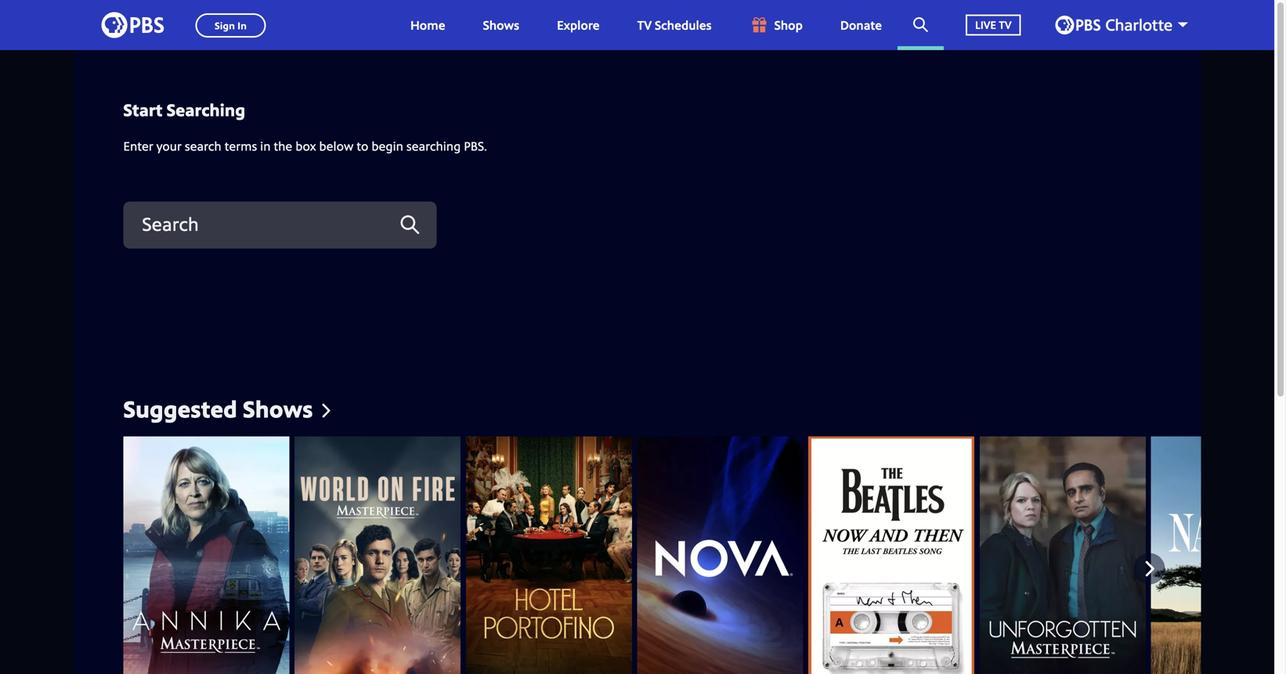 Task type: locate. For each thing, give the bounding box(es) containing it.
tv left schedules
[[638, 16, 652, 33]]

searching
[[167, 98, 245, 121]]

donate
[[841, 16, 883, 33]]

below
[[319, 138, 354, 155]]

home
[[411, 16, 446, 33]]

tv right live
[[1000, 17, 1012, 32]]

live
[[976, 17, 997, 32]]

in
[[260, 138, 271, 155]]

0 horizontal spatial tv
[[638, 16, 652, 33]]

suggested shows
[[123, 393, 313, 425]]

now and then – the last beatles song (short film) image
[[809, 437, 975, 675]]

1 vertical spatial shows
[[243, 393, 313, 425]]

Search search field
[[123, 202, 437, 249]]

suggested shows link
[[123, 393, 330, 425]]

explore
[[557, 16, 600, 33]]

tv
[[638, 16, 652, 33], [1000, 17, 1012, 32]]

annika image
[[123, 437, 290, 675]]

1 horizontal spatial shows
[[483, 16, 520, 33]]

begin
[[372, 138, 404, 155]]

the
[[274, 138, 293, 155]]

hotel portofino image
[[466, 437, 632, 675]]

world on fire image
[[295, 437, 461, 675]]

shop link
[[734, 0, 819, 50]]

shows
[[483, 16, 520, 33], [243, 393, 313, 425]]

unforgotten image
[[980, 437, 1146, 675]]

1 horizontal spatial tv
[[1000, 17, 1012, 32]]

box
[[296, 138, 316, 155]]

search image
[[914, 17, 929, 32]]

0 vertical spatial shows
[[483, 16, 520, 33]]

start
[[123, 98, 163, 121]]

schedules
[[655, 16, 712, 33]]



Task type: describe. For each thing, give the bounding box(es) containing it.
pbs image
[[101, 7, 164, 43]]

home link
[[395, 0, 461, 50]]

search
[[185, 138, 222, 155]]

pbs charlotte image
[[1056, 16, 1173, 34]]

start searching
[[123, 98, 245, 121]]

tv schedules link
[[622, 0, 728, 50]]

enter
[[123, 138, 153, 155]]

your
[[157, 138, 182, 155]]

pbs.
[[464, 138, 487, 155]]

shows link
[[468, 0, 535, 50]]

explore link
[[542, 0, 616, 50]]

terms
[[225, 138, 257, 155]]

shop
[[775, 16, 803, 33]]

to
[[357, 138, 369, 155]]

nova image
[[638, 437, 804, 675]]

searching
[[407, 138, 461, 155]]

enter your search terms in the box below to begin searching pbs.
[[123, 138, 487, 155]]

0 horizontal spatial shows
[[243, 393, 313, 425]]

tv schedules
[[638, 16, 712, 33]]

suggested
[[123, 393, 237, 425]]

live tv link
[[951, 0, 1037, 50]]

live tv
[[976, 17, 1012, 32]]

donate link
[[825, 0, 898, 50]]

nature image
[[1152, 437, 1287, 675]]

next slide image
[[1138, 554, 1162, 585]]



Task type: vqa. For each thing, say whether or not it's contained in the screenshot.
4 Wheel Bob image
no



